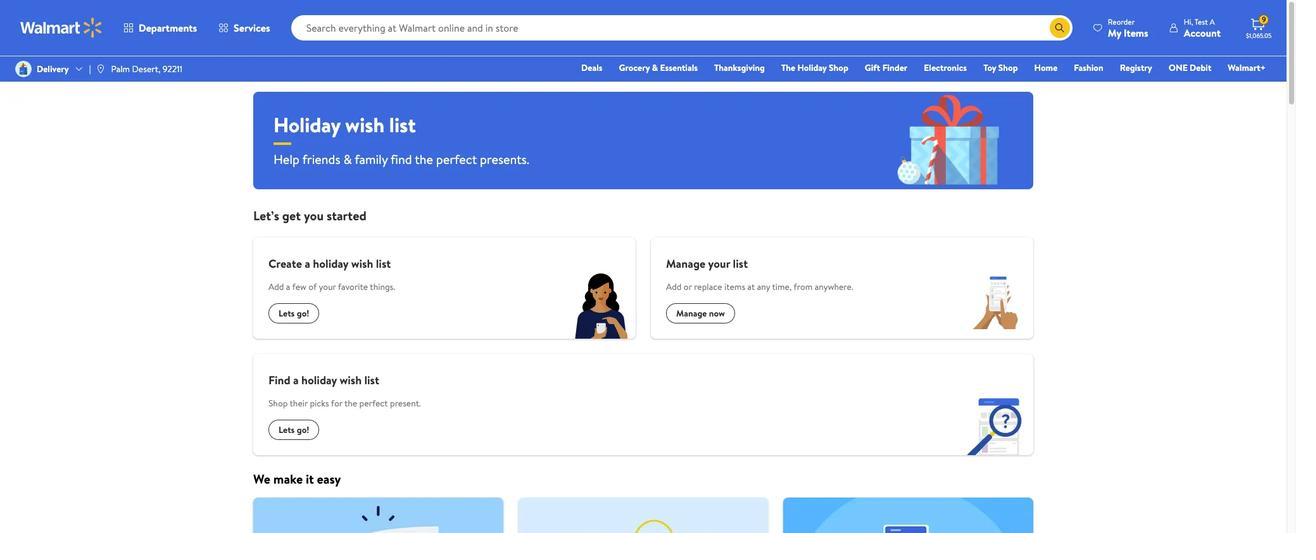 Task type: describe. For each thing, give the bounding box(es) containing it.
0 vertical spatial holiday
[[798, 61, 827, 74]]

the holiday shop
[[782, 61, 849, 74]]

family
[[355, 151, 388, 168]]

walmart+
[[1229, 61, 1267, 74]]

thanksgiving
[[715, 61, 765, 74]]

gift finder
[[865, 61, 908, 74]]

a for find
[[293, 373, 299, 388]]

toy shop
[[984, 61, 1019, 74]]

my
[[1109, 26, 1122, 40]]

the
[[782, 61, 796, 74]]

add for manage your list
[[667, 281, 682, 293]]

grocery & essentials link
[[614, 61, 704, 75]]

9 $1,065.05
[[1247, 14, 1273, 40]]

departments button
[[113, 13, 208, 43]]

the holiday shop link
[[776, 61, 855, 75]]

92211
[[163, 63, 183, 75]]

hi, test a account
[[1185, 16, 1222, 40]]

gift
[[865, 61, 881, 74]]

|
[[89, 63, 91, 75]]

manage your list
[[667, 256, 748, 272]]

items
[[725, 281, 746, 293]]

test
[[1195, 16, 1209, 27]]

fashion link
[[1069, 61, 1110, 75]]

1 horizontal spatial perfect
[[436, 151, 477, 168]]

holiday wish list
[[274, 111, 416, 139]]

gift finder link
[[860, 61, 914, 75]]

palm
[[111, 63, 130, 75]]

any
[[758, 281, 771, 293]]

favorite
[[338, 281, 368, 293]]

their
[[290, 397, 308, 410]]

walmart image
[[20, 18, 103, 38]]

departments
[[139, 21, 197, 35]]

deals link
[[576, 61, 609, 75]]

3 list item from the left
[[776, 498, 1042, 533]]

reorder my items
[[1109, 16, 1149, 40]]

registry link
[[1115, 61, 1159, 75]]

Search search field
[[291, 15, 1073, 41]]

a for add
[[286, 281, 290, 293]]

list up items
[[733, 256, 748, 272]]

create a holiday wish list
[[269, 256, 391, 272]]

manage for manage now
[[677, 307, 707, 320]]

now
[[710, 307, 725, 320]]

2 list item from the left
[[511, 498, 776, 533]]

desert,
[[132, 63, 160, 75]]

toy
[[984, 61, 997, 74]]

go! for create
[[297, 307, 309, 320]]

essentials
[[661, 61, 698, 74]]

picks
[[310, 397, 329, 410]]

grocery & essentials
[[619, 61, 698, 74]]

reorder
[[1109, 16, 1136, 27]]

time,
[[773, 281, 792, 293]]

list up help friends & family find the perfect presents.
[[390, 111, 416, 139]]

services
[[234, 21, 270, 35]]

help friends & family find the perfect presents.
[[274, 151, 530, 168]]

grocery
[[619, 61, 650, 74]]

1 horizontal spatial your
[[709, 256, 731, 272]]

0 horizontal spatial the
[[345, 397, 357, 410]]

lets go! button for find
[[269, 420, 320, 440]]

items
[[1125, 26, 1149, 40]]

things.
[[370, 281, 395, 293]]

list up things.
[[376, 256, 391, 272]]

let's
[[253, 207, 279, 224]]

account
[[1185, 26, 1222, 40]]

we
[[253, 471, 271, 488]]

add for create a holiday wish list
[[269, 281, 284, 293]]

manage for manage your list
[[667, 256, 706, 272]]

or
[[684, 281, 692, 293]]

2 horizontal spatial shop
[[999, 61, 1019, 74]]

lets go! button for create
[[269, 303, 320, 324]]

create a holiday wish list. add a few of your favorite things. let's go! image
[[566, 269, 636, 339]]

easy
[[317, 471, 341, 488]]

it
[[306, 471, 314, 488]]

lets go! for find
[[279, 424, 309, 437]]

present.
[[390, 397, 421, 410]]

one debit link
[[1164, 61, 1218, 75]]



Task type: locate. For each thing, give the bounding box(es) containing it.
one debit
[[1169, 61, 1212, 74]]

perfect left present.
[[360, 397, 388, 410]]

go! for find
[[297, 424, 309, 437]]

& left family at the left top
[[344, 151, 352, 168]]

shop their picks for the perfect present.
[[269, 397, 421, 410]]

electronics link
[[919, 61, 973, 75]]

0 vertical spatial a
[[305, 256, 310, 272]]

your
[[709, 256, 731, 272], [319, 281, 336, 293]]

holiday
[[313, 256, 349, 272], [302, 373, 337, 388]]

0 vertical spatial manage
[[667, 256, 706, 272]]

lets go! button
[[269, 303, 320, 324], [269, 420, 320, 440]]

holiday for find
[[302, 373, 337, 388]]

1 vertical spatial go!
[[297, 424, 309, 437]]

 image
[[96, 64, 106, 74]]

your up replace
[[709, 256, 731, 272]]

2 lets go! button from the top
[[269, 420, 320, 440]]

find a holiday wish list
[[269, 373, 380, 388]]

of
[[309, 281, 317, 293]]

&
[[652, 61, 658, 74], [344, 151, 352, 168]]

1 horizontal spatial the
[[415, 151, 433, 168]]

add or replace items at any time, from anywhere.
[[667, 281, 854, 293]]

a
[[1211, 16, 1216, 27]]

a
[[305, 256, 310, 272], [286, 281, 290, 293], [293, 373, 299, 388]]

0 horizontal spatial perfect
[[360, 397, 388, 410]]

1 vertical spatial &
[[344, 151, 352, 168]]

manage left now
[[677, 307, 707, 320]]

holiday
[[798, 61, 827, 74], [274, 111, 341, 139]]

manage your list. add or replace items at any time, from anywhere. manage now. image
[[964, 269, 1034, 339]]

1 vertical spatial the
[[345, 397, 357, 410]]

finder
[[883, 61, 908, 74]]

delivery
[[37, 63, 69, 75]]

2 go! from the top
[[297, 424, 309, 437]]

holiday up friends
[[274, 111, 341, 139]]

palm desert, 92211
[[111, 63, 183, 75]]

list up shop their picks for the perfect present.
[[365, 373, 380, 388]]

0 horizontal spatial shop
[[269, 397, 288, 410]]

the right find
[[415, 151, 433, 168]]

shop right toy
[[999, 61, 1019, 74]]

0 horizontal spatial your
[[319, 281, 336, 293]]

0 vertical spatial &
[[652, 61, 658, 74]]

0 horizontal spatial &
[[344, 151, 352, 168]]

1 horizontal spatial shop
[[829, 61, 849, 74]]

& right grocery
[[652, 61, 658, 74]]

a right find
[[293, 373, 299, 388]]

find
[[391, 151, 412, 168]]

1 vertical spatial lets
[[279, 424, 295, 437]]

hi,
[[1185, 16, 1194, 27]]

lets for create
[[279, 307, 295, 320]]

0 vertical spatial lets go!
[[279, 307, 309, 320]]

add
[[269, 281, 284, 293], [667, 281, 682, 293]]

1 vertical spatial perfect
[[360, 397, 388, 410]]

your right of
[[319, 281, 336, 293]]

wish up shop their picks for the perfect present.
[[340, 373, 362, 388]]

0 vertical spatial perfect
[[436, 151, 477, 168]]

1 vertical spatial lets go! button
[[269, 420, 320, 440]]

2 lets from the top
[[279, 424, 295, 437]]

lets go! button down few
[[269, 303, 320, 324]]

walmart+ link
[[1223, 61, 1272, 75]]

anywhere.
[[815, 281, 854, 293]]

shop left the their
[[269, 397, 288, 410]]

lets go! button down the their
[[269, 420, 320, 440]]

list
[[390, 111, 416, 139], [376, 256, 391, 272], [733, 256, 748, 272], [365, 373, 380, 388]]

lets go! for create
[[279, 307, 309, 320]]

debit
[[1191, 61, 1212, 74]]

make
[[274, 471, 303, 488]]

a left few
[[286, 281, 290, 293]]

friends
[[303, 151, 341, 168]]

holiday right the
[[798, 61, 827, 74]]

1 vertical spatial manage
[[677, 307, 707, 320]]

0 vertical spatial go!
[[297, 307, 309, 320]]

$1,065.05
[[1247, 31, 1273, 40]]

for
[[331, 397, 343, 410]]

we make it easy
[[253, 471, 341, 488]]

list item
[[246, 498, 511, 533], [511, 498, 776, 533], [776, 498, 1042, 533]]

holiday for create
[[313, 256, 349, 272]]

thanksgiving link
[[709, 61, 771, 75]]

1 vertical spatial a
[[286, 281, 290, 293]]

0 vertical spatial holiday
[[313, 256, 349, 272]]

electronics
[[925, 61, 968, 74]]

registry
[[1121, 61, 1153, 74]]

manage
[[667, 256, 706, 272], [677, 307, 707, 320]]

1 vertical spatial your
[[319, 281, 336, 293]]

0 horizontal spatial add
[[269, 281, 284, 293]]

the right 'for'
[[345, 397, 357, 410]]

1 lets go! from the top
[[279, 307, 309, 320]]

1 vertical spatial wish
[[351, 256, 373, 272]]

lets down few
[[279, 307, 295, 320]]

few
[[292, 281, 307, 293]]

started
[[327, 207, 367, 224]]

holiday up 'picks'
[[302, 373, 337, 388]]

from
[[794, 281, 813, 293]]

add a few of your favorite things.
[[269, 281, 395, 293]]

you
[[304, 207, 324, 224]]

the
[[415, 151, 433, 168], [345, 397, 357, 410]]

2 horizontal spatial a
[[305, 256, 310, 272]]

wish up family at the left top
[[346, 111, 385, 139]]

wish up favorite
[[351, 256, 373, 272]]

0 vertical spatial lets go! button
[[269, 303, 320, 324]]

add left the or
[[667, 281, 682, 293]]

search icon image
[[1055, 23, 1066, 33]]

1 go! from the top
[[297, 307, 309, 320]]

lets for find
[[279, 424, 295, 437]]

1 vertical spatial lets go!
[[279, 424, 309, 437]]

find
[[269, 373, 291, 388]]

 image
[[15, 61, 32, 77]]

help
[[274, 151, 300, 168]]

1 horizontal spatial &
[[652, 61, 658, 74]]

1 lets from the top
[[279, 307, 295, 320]]

shop
[[829, 61, 849, 74], [999, 61, 1019, 74], [269, 397, 288, 410]]

wish for create a holiday wish list
[[351, 256, 373, 272]]

toy shop link
[[978, 61, 1024, 75]]

create
[[269, 256, 302, 272]]

a for create
[[305, 256, 310, 272]]

home
[[1035, 61, 1058, 74]]

add left few
[[269, 281, 284, 293]]

lets
[[279, 307, 295, 320], [279, 424, 295, 437]]

9
[[1263, 14, 1267, 25]]

2 lets go! from the top
[[279, 424, 309, 437]]

0 vertical spatial wish
[[346, 111, 385, 139]]

1 lets go! button from the top
[[269, 303, 320, 324]]

lets go! down few
[[279, 307, 309, 320]]

presents.
[[480, 151, 530, 168]]

Walmart Site-Wide search field
[[291, 15, 1073, 41]]

list
[[246, 498, 1042, 533]]

manage now button
[[667, 303, 736, 324]]

perfect left presents.
[[436, 151, 477, 168]]

manage now
[[677, 307, 725, 320]]

1 vertical spatial holiday
[[274, 111, 341, 139]]

lets down the their
[[279, 424, 295, 437]]

services button
[[208, 13, 281, 43]]

0 horizontal spatial holiday
[[274, 111, 341, 139]]

1 horizontal spatial a
[[293, 373, 299, 388]]

1 horizontal spatial holiday
[[798, 61, 827, 74]]

2 vertical spatial wish
[[340, 373, 362, 388]]

go!
[[297, 307, 309, 320], [297, 424, 309, 437]]

find a holiday wish list. shop their picks for the perfect present. let's go! image
[[964, 386, 1034, 456]]

manage up the or
[[667, 256, 706, 272]]

manage inside 'button'
[[677, 307, 707, 320]]

let's get you started
[[253, 207, 367, 224]]

2 vertical spatial a
[[293, 373, 299, 388]]

0 horizontal spatial a
[[286, 281, 290, 293]]

home link
[[1029, 61, 1064, 75]]

replace
[[695, 281, 723, 293]]

1 add from the left
[[269, 281, 284, 293]]

deals
[[582, 61, 603, 74]]

2 add from the left
[[667, 281, 682, 293]]

0 vertical spatial the
[[415, 151, 433, 168]]

go! down few
[[297, 307, 309, 320]]

fashion
[[1075, 61, 1104, 74]]

1 horizontal spatial add
[[667, 281, 682, 293]]

wish for find a holiday wish list
[[340, 373, 362, 388]]

wish
[[346, 111, 385, 139], [351, 256, 373, 272], [340, 373, 362, 388]]

0 vertical spatial your
[[709, 256, 731, 272]]

a right create
[[305, 256, 310, 272]]

1 list item from the left
[[246, 498, 511, 533]]

at
[[748, 281, 755, 293]]

get
[[282, 207, 301, 224]]

shop left gift on the right top of the page
[[829, 61, 849, 74]]

1 vertical spatial holiday
[[302, 373, 337, 388]]

go! down the their
[[297, 424, 309, 437]]

holiday up "add a few of your favorite things."
[[313, 256, 349, 272]]

lets go! down the their
[[279, 424, 309, 437]]

0 vertical spatial lets
[[279, 307, 295, 320]]

one
[[1169, 61, 1188, 74]]



Task type: vqa. For each thing, say whether or not it's contained in the screenshot.
first assistance from the top
no



